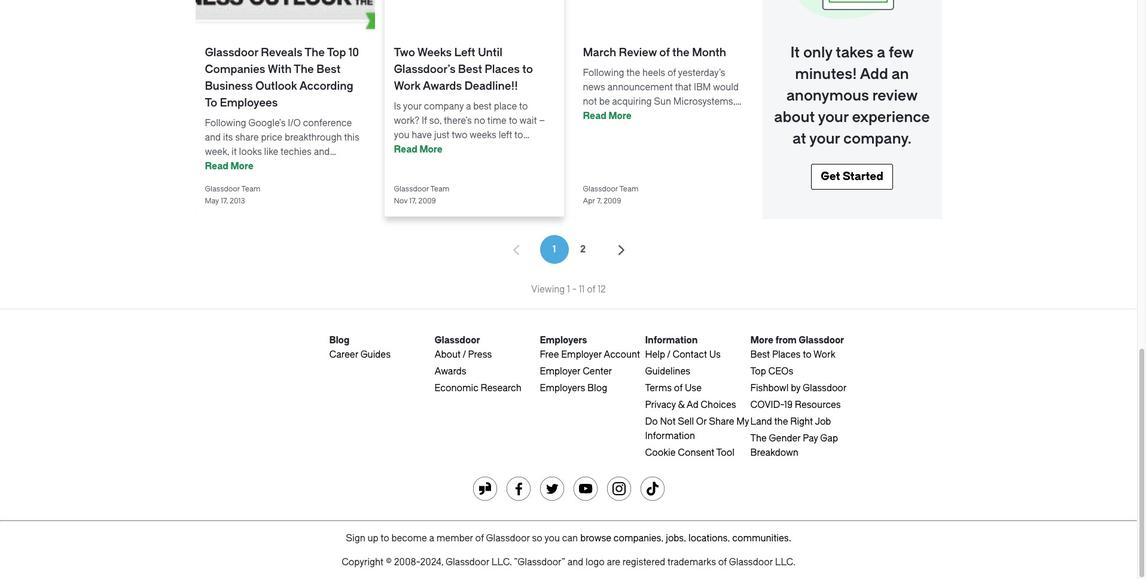 Task type: locate. For each thing, give the bounding box(es) containing it.
gender
[[769, 433, 801, 444]]

and down breakthrough
[[314, 147, 330, 157]]

0 horizontal spatial read more
[[205, 161, 254, 172]]

team inside glassdoor team may 17, 2013
[[241, 185, 261, 193]]

0 vertical spatial employers
[[540, 335, 587, 346]]

2 llc. from the left
[[775, 557, 796, 568]]

the left winner
[[583, 111, 597, 121]]

the right reveals
[[305, 46, 325, 59]]

work inside two weeks left until glassdoor's best places to work awards deadline!!
[[394, 80, 421, 93]]

glassdoor up the may
[[205, 185, 240, 193]]

only inside it only takes a few minutes! add an anonymous review about your experience at your company.
[[804, 44, 833, 61]]

1 vertical spatial work
[[814, 349, 836, 360]]

1 horizontal spatial /
[[667, 349, 671, 360]]

march inside following the heels of yesterday's news announcement that ibm would not be acquiring sun microsystems, the winner of our march review of the month...
[[657, 111, 684, 121]]

only inside following google's i/o conference and its share price breakthrough this week, it looks like techies and shareholders may not be the only ones feeling...
[[328, 161, 346, 172]]

up
[[368, 533, 379, 544]]

your
[[403, 101, 422, 112], [818, 109, 849, 126], [810, 130, 840, 147]]

weeks
[[470, 130, 497, 141]]

only down this
[[328, 161, 346, 172]]

1 vertical spatial only
[[328, 161, 346, 172]]

like
[[264, 147, 278, 157]]

be down techies
[[299, 161, 310, 172]]

two weeks left until glassdoor's best places to work awards deadline!!
[[394, 46, 533, 93]]

1 vertical spatial and
[[314, 147, 330, 157]]

read up month...
[[583, 111, 607, 121]]

1 vertical spatial not
[[283, 161, 297, 172]]

2 vertical spatial a
[[429, 533, 434, 544]]

few
[[889, 44, 914, 61]]

2009 for march review of the month
[[604, 197, 621, 205]]

glassdoor up resources
[[803, 383, 847, 394]]

team for awards
[[431, 185, 450, 193]]

0 vertical spatial following
[[583, 68, 624, 78]]

help / contact us link
[[645, 349, 721, 360]]

0 horizontal spatial a
[[429, 533, 434, 544]]

0 vertical spatial work
[[394, 80, 421, 93]]

from
[[776, 335, 797, 346]]

employer up 'employer center' link
[[561, 349, 602, 360]]

the up gender
[[775, 416, 788, 427]]

1 horizontal spatial not
[[583, 96, 597, 107]]

read more up month...
[[583, 111, 632, 121]]

0 horizontal spatial read
[[205, 161, 229, 172]]

1 vertical spatial following
[[205, 118, 246, 129]]

0 horizontal spatial 17,
[[221, 197, 228, 205]]

1 vertical spatial blog
[[588, 383, 607, 394]]

1 horizontal spatial review
[[686, 111, 717, 121]]

a inside is your company a best place to work? if so, there's no time to wait – you have just two weeks left to meet...
[[466, 101, 471, 112]]

1 horizontal spatial you
[[545, 533, 560, 544]]

and left logo
[[568, 557, 584, 568]]

0 vertical spatial top
[[327, 46, 346, 59]]

2 / from the left
[[667, 349, 671, 360]]

read down week,
[[205, 161, 229, 172]]

locations link
[[689, 533, 728, 544]]

1
[[553, 244, 556, 255], [567, 284, 570, 295]]

0 vertical spatial awards
[[423, 80, 462, 93]]

account
[[604, 349, 640, 360]]

more left 'from'
[[751, 335, 774, 346]]

read
[[583, 111, 607, 121], [394, 144, 418, 155], [205, 161, 229, 172]]

0 horizontal spatial blog
[[329, 335, 350, 346]]

shareholders
[[205, 161, 260, 172]]

17, for glassdoor reveals the top 10 companies with the best business outlook according to employees
[[221, 197, 228, 205]]

you inside is your company a best place to work? if so, there's no time to wait – you have just two weeks left to meet...
[[394, 130, 410, 141]]

0 horizontal spatial 2009
[[418, 197, 436, 205]]

viewing
[[531, 284, 565, 295]]

not down techies
[[283, 161, 297, 172]]

3 team from the left
[[620, 185, 639, 193]]

1 horizontal spatial and
[[314, 147, 330, 157]]

gap
[[821, 433, 838, 444]]

1 horizontal spatial be
[[599, 96, 610, 107]]

0 horizontal spatial places
[[485, 63, 520, 76]]

glassdoor team nov 17, 2009
[[394, 185, 450, 205]]

0 vertical spatial not
[[583, 96, 597, 107]]

employers down 'employer center' link
[[540, 383, 585, 394]]

logo
[[586, 557, 605, 568]]

team for business
[[241, 185, 261, 193]]

1 horizontal spatial read
[[394, 144, 418, 155]]

1 vertical spatial places
[[772, 349, 801, 360]]

the
[[673, 46, 690, 59], [627, 68, 640, 78], [583, 111, 597, 121], [583, 125, 597, 136], [312, 161, 326, 172], [775, 416, 788, 427]]

1 horizontal spatial places
[[772, 349, 801, 360]]

0 horizontal spatial march
[[583, 46, 617, 59]]

top up fishbowl
[[751, 366, 766, 377]]

month...
[[599, 125, 634, 136]]

2 horizontal spatial read more
[[583, 111, 632, 121]]

job
[[815, 416, 831, 427]]

browse
[[580, 533, 612, 544]]

team inside the glassdoor team nov 17, 2009
[[431, 185, 450, 193]]

best down left
[[458, 63, 482, 76]]

0 vertical spatial be
[[599, 96, 610, 107]]

0 horizontal spatial /
[[463, 349, 466, 360]]

1 link
[[540, 235, 569, 264]]

1 horizontal spatial following
[[583, 68, 624, 78]]

more up month...
[[609, 111, 632, 121]]

0 vertical spatial blog
[[329, 335, 350, 346]]

information down the "not"
[[645, 431, 695, 442]]

1 team from the left
[[241, 185, 261, 193]]

1 vertical spatial a
[[466, 101, 471, 112]]

work
[[394, 80, 421, 93], [814, 349, 836, 360]]

or
[[696, 416, 707, 427]]

a inside it only takes a few minutes! add an anonymous review about your experience at your company.
[[877, 44, 886, 61]]

1 vertical spatial be
[[299, 161, 310, 172]]

is your company a best place to work? if so, there's no time to wait – you have just two weeks left to meet...
[[394, 101, 545, 155]]

blog
[[329, 335, 350, 346], [588, 383, 607, 394]]

member
[[437, 533, 473, 544]]

0 horizontal spatial review
[[619, 46, 657, 59]]

glassdoor inside the glassdoor team nov 17, 2009
[[394, 185, 429, 193]]

following the heels of yesterday's news announcement that ibm would not be acquiring sun microsystems, the winner of our march review of the month...
[[583, 68, 739, 136]]

1 vertical spatial 1
[[567, 284, 570, 295]]

looks
[[239, 147, 262, 157]]

2009 inside the glassdoor team nov 17, 2009
[[418, 197, 436, 205]]

0 vertical spatial you
[[394, 130, 410, 141]]

only
[[804, 44, 833, 61], [328, 161, 346, 172]]

best inside two weeks left until glassdoor's best places to work awards deadline!!
[[458, 63, 482, 76]]

of left our
[[630, 111, 638, 121]]

get
[[821, 170, 841, 183]]

work up fishbowl by glassdoor link
[[814, 349, 836, 360]]

1 vertical spatial top
[[751, 366, 766, 377]]

0 vertical spatial review
[[619, 46, 657, 59]]

employers up free
[[540, 335, 587, 346]]

places
[[485, 63, 520, 76], [772, 349, 801, 360]]

its
[[223, 132, 233, 143]]

read down have on the top of page
[[394, 144, 418, 155]]

1 horizontal spatial 17,
[[409, 197, 417, 205]]

right
[[791, 416, 813, 427]]

cookie consent tool link
[[645, 448, 735, 458]]

more for march review of the month
[[609, 111, 632, 121]]

so,
[[429, 115, 442, 126]]

read for glassdoor reveals the top 10 companies with the best business outlook according to employees
[[205, 161, 229, 172]]

review down the 'microsystems,'
[[686, 111, 717, 121]]

outlook
[[255, 80, 297, 93]]

1 horizontal spatial work
[[814, 349, 836, 360]]

17, inside the glassdoor team nov 17, 2009
[[409, 197, 417, 205]]

2 horizontal spatial best
[[751, 349, 770, 360]]

0 vertical spatial only
[[804, 44, 833, 61]]

of
[[660, 46, 670, 59], [668, 68, 676, 78], [630, 111, 638, 121], [719, 111, 728, 121], [587, 284, 596, 295], [674, 383, 683, 394], [475, 533, 484, 544], [718, 557, 727, 568]]

0 horizontal spatial 1
[[553, 244, 556, 255]]

following inside following the heels of yesterday's news announcement that ibm would not be acquiring sun microsystems, the winner of our march review of the month...
[[583, 68, 624, 78]]

0 vertical spatial read
[[583, 111, 607, 121]]

the right with
[[294, 63, 314, 76]]

best up according at left top
[[317, 63, 341, 76]]

help
[[645, 349, 665, 360]]

more down have on the top of page
[[420, 144, 443, 155]]

1 / from the left
[[463, 349, 466, 360]]

the down "land"
[[751, 433, 767, 444]]

your right is
[[403, 101, 422, 112]]

glassdoor up the companies in the top of the page
[[205, 46, 258, 59]]

1 horizontal spatial best
[[458, 63, 482, 76]]

0 horizontal spatial you
[[394, 130, 410, 141]]

to inside the more from glassdoor best places to work top ceos fishbowl by glassdoor covid-19 resources land the right job the gender pay gap breakdown
[[803, 349, 812, 360]]

2 horizontal spatial a
[[877, 44, 886, 61]]

review inside following the heels of yesterday's news announcement that ibm would not be acquiring sun microsystems, the winner of our march review of the month...
[[686, 111, 717, 121]]

resources
[[795, 400, 841, 410]]

best
[[317, 63, 341, 76], [458, 63, 482, 76], [751, 349, 770, 360]]

0 horizontal spatial best
[[317, 63, 341, 76]]

1 vertical spatial employers
[[540, 383, 585, 394]]

glassdoor up '7,'
[[583, 185, 618, 193]]

1 vertical spatial read more
[[394, 144, 443, 155]]

not down news on the top of page
[[583, 96, 597, 107]]

17, right the may
[[221, 197, 228, 205]]

0 vertical spatial and
[[205, 132, 221, 143]]

choices
[[701, 400, 736, 410]]

only right 'it'
[[804, 44, 833, 61]]

a left best
[[466, 101, 471, 112]]

1 vertical spatial awards
[[435, 366, 466, 377]]

glassdoor left so
[[486, 533, 530, 544]]

0 horizontal spatial not
[[283, 161, 297, 172]]

0 horizontal spatial only
[[328, 161, 346, 172]]

2 vertical spatial the
[[751, 433, 767, 444]]

following up news on the top of page
[[583, 68, 624, 78]]

1 left 2 link
[[553, 244, 556, 255]]

team inside 'glassdoor team apr 7, 2009'
[[620, 185, 639, 193]]

the gender pay gap breakdown link
[[751, 433, 838, 458]]

0 horizontal spatial be
[[299, 161, 310, 172]]

1 horizontal spatial 2009
[[604, 197, 621, 205]]

be up winner
[[599, 96, 610, 107]]

2 employers from the top
[[540, 383, 585, 394]]

17, inside glassdoor team may 17, 2013
[[221, 197, 228, 205]]

employer down free
[[540, 366, 581, 377]]

1 horizontal spatial blog
[[588, 383, 607, 394]]

a right the become
[[429, 533, 434, 544]]

covid-
[[751, 400, 784, 410]]

1 2009 from the left
[[418, 197, 436, 205]]

0 horizontal spatial team
[[241, 185, 261, 193]]

1 horizontal spatial read more
[[394, 144, 443, 155]]

/ inside glassdoor about / press awards economic research
[[463, 349, 466, 360]]

you down work?
[[394, 130, 410, 141]]

more up feeling...
[[231, 161, 254, 172]]

it
[[232, 147, 237, 157]]

glassdoor up the best places to work link
[[799, 335, 844, 346]]

read more for two weeks left until glassdoor's best places to work awards deadline!!
[[394, 144, 443, 155]]

read more down the it
[[205, 161, 254, 172]]

our
[[641, 111, 655, 121]]

10
[[349, 46, 359, 59]]

week,
[[205, 147, 229, 157]]

about
[[774, 109, 815, 126]]

work up is
[[394, 80, 421, 93]]

jobs link
[[666, 533, 684, 544]]

17, for two weeks left until glassdoor's best places to work awards deadline!!
[[409, 197, 417, 205]]

and up week,
[[205, 132, 221, 143]]

1 vertical spatial march
[[657, 111, 684, 121]]

llc. down the communities.
[[775, 557, 796, 568]]

/ left press
[[463, 349, 466, 360]]

2 vertical spatial and
[[568, 557, 584, 568]]

awards down about
[[435, 366, 466, 377]]

following inside following google's i/o conference and its share price breakthrough this week, it looks like techies and shareholders may not be the only ones feeling...
[[205, 118, 246, 129]]

blog down center
[[588, 383, 607, 394]]

an
[[892, 66, 909, 83]]

companies
[[614, 533, 661, 544]]

following up the its
[[205, 118, 246, 129]]

glassdoor inside 'glassdoor team apr 7, 2009'
[[583, 185, 618, 193]]

not inside following the heels of yesterday's news announcement that ibm would not be acquiring sun microsystems, the winner of our march review of the month...
[[583, 96, 597, 107]]

2 horizontal spatial team
[[620, 185, 639, 193]]

top left 10
[[327, 46, 346, 59]]

1 vertical spatial information
[[645, 431, 695, 442]]

1 horizontal spatial team
[[431, 185, 450, 193]]

you right so
[[545, 533, 560, 544]]

0 vertical spatial employer
[[561, 349, 602, 360]]

1 horizontal spatial llc.
[[775, 557, 796, 568]]

time
[[488, 115, 507, 126]]

a for best
[[466, 101, 471, 112]]

2024,
[[420, 557, 444, 568]]

work inside the more from glassdoor best places to work top ceos fishbowl by glassdoor covid-19 resources land the right job the gender pay gap breakdown
[[814, 349, 836, 360]]

2 17, from the left
[[409, 197, 417, 205]]

terms of use link
[[645, 383, 702, 394]]

browse companies link
[[580, 533, 661, 544]]

employers
[[540, 335, 587, 346], [540, 383, 585, 394]]

2 horizontal spatial and
[[568, 557, 584, 568]]

2009 right '7,'
[[604, 197, 621, 205]]

1 left '-'
[[567, 284, 570, 295]]

a
[[877, 44, 886, 61], [466, 101, 471, 112], [429, 533, 434, 544]]

glassdoor inside glassdoor team may 17, 2013
[[205, 185, 240, 193]]

terms
[[645, 383, 672, 394]]

microsystems,
[[674, 96, 736, 107]]

0 vertical spatial a
[[877, 44, 886, 61]]

awards up company
[[423, 80, 462, 93]]

1 horizontal spatial a
[[466, 101, 471, 112]]

glassdoor up the about / press link
[[435, 335, 480, 346]]

your down anonymous
[[818, 109, 849, 126]]

1 vertical spatial you
[[545, 533, 560, 544]]

more inside the more from glassdoor best places to work top ceos fishbowl by glassdoor covid-19 resources land the right job the gender pay gap breakdown
[[751, 335, 774, 346]]

2 horizontal spatial read
[[583, 111, 607, 121]]

0 vertical spatial read more
[[583, 111, 632, 121]]

glassdoor down the communities.
[[729, 557, 773, 568]]

0 vertical spatial places
[[485, 63, 520, 76]]

glassdoor up nov
[[394, 185, 429, 193]]

"glassdoor"
[[514, 557, 565, 568]]

a left few in the right of the page
[[877, 44, 886, 61]]

1 information from the top
[[645, 335, 698, 346]]

consent
[[678, 448, 715, 458]]

registered
[[623, 557, 665, 568]]

1 horizontal spatial top
[[751, 366, 766, 377]]

the left month
[[673, 46, 690, 59]]

of inside information help / contact us guidelines terms of use privacy & ad choices do not sell or share my information cookie consent tool
[[674, 383, 683, 394]]

0 horizontal spatial llc.
[[492, 557, 512, 568]]

meet...
[[394, 144, 423, 155]]

locations
[[689, 533, 728, 544]]

the down breakthrough
[[312, 161, 326, 172]]

2 team from the left
[[431, 185, 450, 193]]

1 horizontal spatial march
[[657, 111, 684, 121]]

at
[[793, 130, 807, 147]]

march down sun
[[657, 111, 684, 121]]

1 vertical spatial review
[[686, 111, 717, 121]]

best up the top ceos link
[[751, 349, 770, 360]]

2 2009 from the left
[[604, 197, 621, 205]]

/ for about
[[463, 349, 466, 360]]

0 horizontal spatial top
[[327, 46, 346, 59]]

top
[[327, 46, 346, 59], [751, 366, 766, 377]]

read more down have on the top of page
[[394, 144, 443, 155]]

0 horizontal spatial following
[[205, 118, 246, 129]]

march review of the month
[[583, 46, 726, 59]]

covid-19 resources link
[[751, 400, 841, 410]]

acquiring
[[612, 96, 652, 107]]

the left month...
[[583, 125, 597, 136]]

do
[[645, 416, 658, 427]]

review up heels
[[619, 46, 657, 59]]

llc.
[[492, 557, 512, 568], [775, 557, 796, 568]]

0 vertical spatial information
[[645, 335, 698, 346]]

17, right nov
[[409, 197, 417, 205]]

1 17, from the left
[[221, 197, 228, 205]]

2009 inside 'glassdoor team apr 7, 2009'
[[604, 197, 621, 205]]

1 horizontal spatial only
[[804, 44, 833, 61]]

awards inside glassdoor about / press awards economic research
[[435, 366, 466, 377]]

awards inside two weeks left until glassdoor's best places to work awards deadline!!
[[423, 80, 462, 93]]

places up deadline!!
[[485, 63, 520, 76]]

0 horizontal spatial work
[[394, 80, 421, 93]]

blog up career
[[329, 335, 350, 346]]

llc. left "glassdoor"
[[492, 557, 512, 568]]

2009 right nov
[[418, 197, 436, 205]]

17,
[[221, 197, 228, 205], [409, 197, 417, 205]]

/ inside information help / contact us guidelines terms of use privacy & ad choices do not sell or share my information cookie consent tool
[[667, 349, 671, 360]]

of left use
[[674, 383, 683, 394]]

2 vertical spatial read
[[205, 161, 229, 172]]

it only takes a few minutes! add an anonymous review about your experience at your company.
[[774, 44, 930, 147]]

places down 'from'
[[772, 349, 801, 360]]

2 vertical spatial read more
[[205, 161, 254, 172]]

1 vertical spatial read
[[394, 144, 418, 155]]

tool
[[717, 448, 735, 458]]

information up help / contact us 'link'
[[645, 335, 698, 346]]

march up news on the top of page
[[583, 46, 617, 59]]

/ right the help
[[667, 349, 671, 360]]



Task type: vqa. For each thing, say whether or not it's contained in the screenshot.
the right 'anonymous'
no



Task type: describe. For each thing, give the bounding box(es) containing it.
about
[[435, 349, 461, 360]]

sun
[[654, 96, 671, 107]]

guidelines link
[[645, 366, 691, 377]]

to
[[205, 96, 217, 109]]

places inside two weeks left until glassdoor's best places to work awards deadline!!
[[485, 63, 520, 76]]

minutes!
[[795, 66, 857, 83]]

glassdoor inside glassdoor about / press awards economic research
[[435, 335, 480, 346]]

prev icon image
[[509, 243, 523, 257]]

glassdoor reveals the top 10 companies with the best business outlook according to employees
[[205, 46, 359, 109]]

fishbowl
[[751, 383, 789, 394]]

to inside two weeks left until glassdoor's best places to work awards deadline!!
[[522, 63, 533, 76]]

no
[[474, 115, 485, 126]]

review
[[873, 87, 918, 104]]

12
[[598, 284, 606, 295]]

/ for help
[[667, 349, 671, 360]]

guides
[[361, 349, 391, 360]]

&
[[678, 400, 685, 410]]

be inside following google's i/o conference and its share price breakthrough this week, it looks like techies and shareholders may not be the only ones feeling...
[[299, 161, 310, 172]]

two
[[452, 130, 468, 141]]

guidelines
[[645, 366, 691, 377]]

following for glassdoor reveals the top 10 companies with the best business outlook according to employees
[[205, 118, 246, 129]]

work?
[[394, 115, 420, 126]]

of right 11 on the right
[[587, 284, 596, 295]]

breakdown
[[751, 448, 799, 458]]

google's
[[248, 118, 286, 129]]

1 horizontal spatial 1
[[567, 284, 570, 295]]

is
[[394, 101, 401, 112]]

career guides link
[[329, 349, 391, 360]]

2009 for two weeks left until glassdoor's best places to work awards deadline!!
[[418, 197, 436, 205]]

0 horizontal spatial and
[[205, 132, 221, 143]]

communities. link
[[733, 533, 791, 544]]

according
[[299, 80, 353, 93]]

companies
[[205, 63, 265, 76]]

career
[[329, 349, 358, 360]]

the up the announcement
[[627, 68, 640, 78]]

2013
[[230, 197, 245, 205]]

get started button
[[812, 164, 893, 190]]

read for two weeks left until glassdoor's best places to work awards deadline!!
[[394, 144, 418, 155]]

blog career guides
[[329, 335, 391, 360]]

1 vertical spatial the
[[294, 63, 314, 76]]

top inside glassdoor reveals the top 10 companies with the best business outlook according to employees
[[327, 46, 346, 59]]

2008-
[[394, 557, 420, 568]]

not
[[660, 416, 676, 427]]

best inside the more from glassdoor best places to work top ceos fishbowl by glassdoor covid-19 resources land the right job the gender pay gap breakdown
[[751, 349, 770, 360]]

best
[[473, 101, 492, 112]]

of down the 'microsystems,'
[[719, 111, 728, 121]]

places inside the more from glassdoor best places to work top ceos fishbowl by glassdoor covid-19 resources land the right job the gender pay gap breakdown
[[772, 349, 801, 360]]

land
[[751, 416, 772, 427]]

1 vertical spatial employer
[[540, 366, 581, 377]]

share
[[235, 132, 259, 143]]

reveals
[[261, 46, 303, 59]]

©
[[386, 557, 392, 568]]

read more for march review of the month
[[583, 111, 632, 121]]

pay
[[803, 433, 818, 444]]

0 vertical spatial march
[[583, 46, 617, 59]]

your inside is your company a best place to work? if so, there's no time to wait – you have just two weeks left to meet...
[[403, 101, 422, 112]]

apr
[[583, 197, 595, 205]]

not inside following google's i/o conference and its share price breakthrough this week, it looks like techies and shareholders may not be the only ones feeling...
[[283, 161, 297, 172]]

there's
[[444, 115, 472, 126]]

press
[[468, 349, 492, 360]]

experience
[[852, 109, 930, 126]]

blog inside blog career guides
[[329, 335, 350, 346]]

become
[[392, 533, 427, 544]]

the inside following google's i/o conference and its share price breakthrough this week, it looks like techies and shareholders may not be the only ones feeling...
[[312, 161, 326, 172]]

awards link
[[435, 366, 466, 377]]

1 employers from the top
[[540, 335, 587, 346]]

yesterday's
[[678, 68, 725, 78]]

blog inside employers free employer account employer center employers blog
[[588, 383, 607, 394]]

are
[[607, 557, 621, 568]]

with
[[268, 63, 292, 76]]

my
[[737, 416, 750, 427]]

weeks
[[418, 46, 452, 59]]

center
[[583, 366, 612, 377]]

more for glassdoor reveals the top 10 companies with the best business outlook according to employees
[[231, 161, 254, 172]]

employers blog link
[[540, 383, 607, 394]]

next icon image
[[614, 243, 629, 257]]

of right the member
[[475, 533, 484, 544]]

free
[[540, 349, 559, 360]]

following for march review of the month
[[583, 68, 624, 78]]

1 llc. from the left
[[492, 557, 512, 568]]

best places to work link
[[751, 349, 836, 360]]

top inside the more from glassdoor best places to work top ceos fishbowl by glassdoor covid-19 resources land the right job the gender pay gap breakdown
[[751, 366, 766, 377]]

month
[[692, 46, 726, 59]]

-
[[572, 284, 577, 295]]

2 information from the top
[[645, 431, 695, 442]]

glassdoor inside glassdoor reveals the top 10 companies with the best business outlook according to employees
[[205, 46, 258, 59]]

privacy & ad choices link
[[645, 400, 736, 410]]

the inside the more from glassdoor best places to work top ceos fishbowl by glassdoor covid-19 resources land the right job the gender pay gap breakdown
[[775, 416, 788, 427]]

ad
[[687, 400, 699, 410]]

your right at
[[810, 130, 840, 147]]

breakthrough
[[285, 132, 342, 143]]

started
[[843, 170, 884, 183]]

be inside following the heels of yesterday's news announcement that ibm would not be acquiring sun microsystems, the winner of our march review of the month...
[[599, 96, 610, 107]]

employees
[[220, 96, 278, 109]]

0 vertical spatial 1
[[553, 244, 556, 255]]

–
[[539, 115, 545, 126]]

more for two weeks left until glassdoor's best places to work awards deadline!!
[[420, 144, 443, 155]]

2 link
[[569, 235, 597, 264]]

of up heels
[[660, 46, 670, 59]]

viewing 1 - 11 of 12
[[531, 284, 606, 295]]

ones
[[205, 175, 226, 186]]

anonymous
[[787, 87, 869, 104]]

0 vertical spatial the
[[305, 46, 325, 59]]

of right heels
[[668, 68, 676, 78]]

heels
[[643, 68, 665, 78]]

if
[[422, 115, 427, 126]]

the inside the more from glassdoor best places to work top ceos fishbowl by glassdoor covid-19 resources land the right job the gender pay gap breakdown
[[751, 433, 767, 444]]

left
[[454, 46, 476, 59]]

read for march review of the month
[[583, 111, 607, 121]]

so
[[532, 533, 543, 544]]

more from glassdoor best places to work top ceos fishbowl by glassdoor covid-19 resources land the right job the gender pay gap breakdown
[[751, 335, 847, 458]]

a for few
[[877, 44, 886, 61]]

left
[[499, 130, 512, 141]]

sign up to become a member of glassdoor so you can browse companies jobs locations communities.
[[346, 533, 791, 544]]

glassdoor down the member
[[446, 557, 490, 568]]

would
[[713, 82, 739, 93]]

get started
[[821, 170, 884, 183]]

read more for glassdoor reveals the top 10 companies with the best business outlook according to employees
[[205, 161, 254, 172]]

wait
[[520, 115, 537, 126]]

fishbowl by glassdoor link
[[751, 383, 847, 394]]

techies
[[281, 147, 312, 157]]

best inside glassdoor reveals the top 10 companies with the best business outlook according to employees
[[317, 63, 341, 76]]

feeling...
[[228, 175, 264, 186]]

of down locations link
[[718, 557, 727, 568]]



